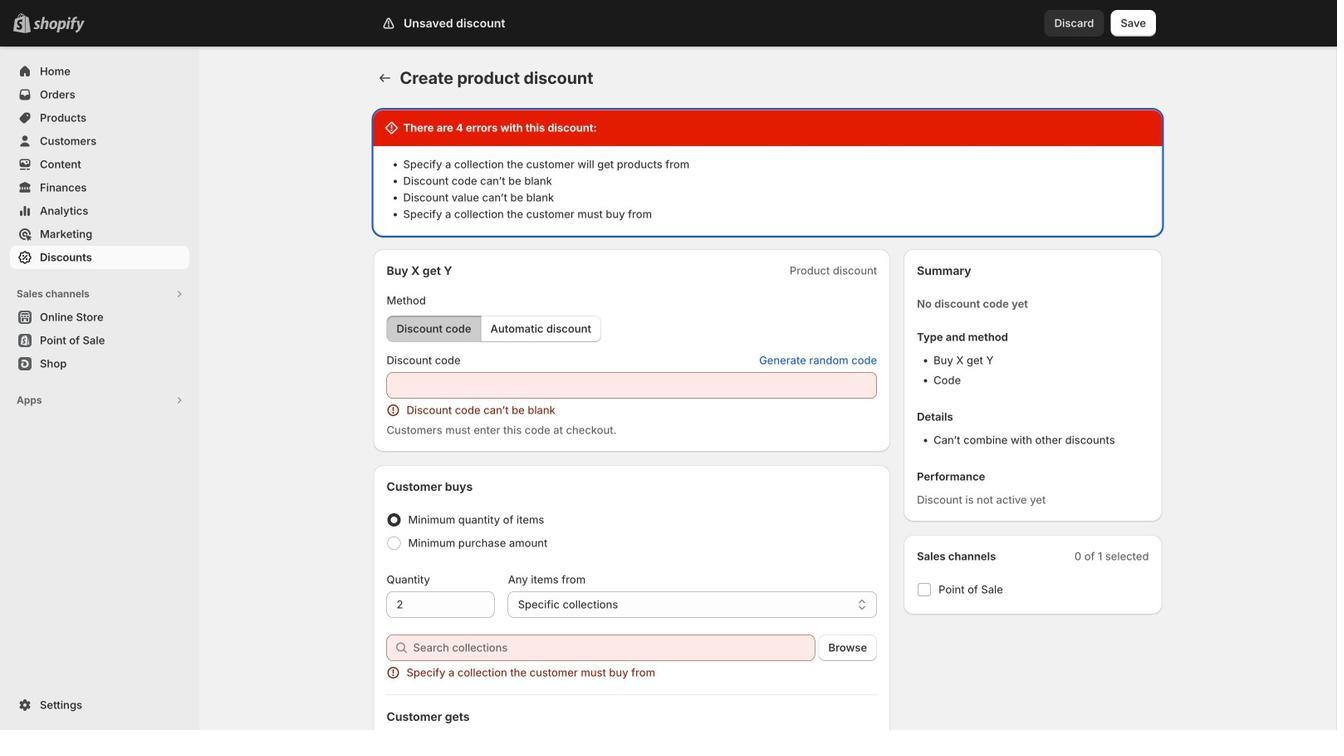 Task type: describe. For each thing, give the bounding box(es) containing it.
shopify image
[[33, 16, 85, 33]]



Task type: locate. For each thing, give the bounding box(es) containing it.
Search collections text field
[[413, 635, 815, 661]]

None text field
[[387, 372, 877, 399], [387, 592, 495, 618], [387, 372, 877, 399], [387, 592, 495, 618]]



Task type: vqa. For each thing, say whether or not it's contained in the screenshot.
Search Countries text box
no



